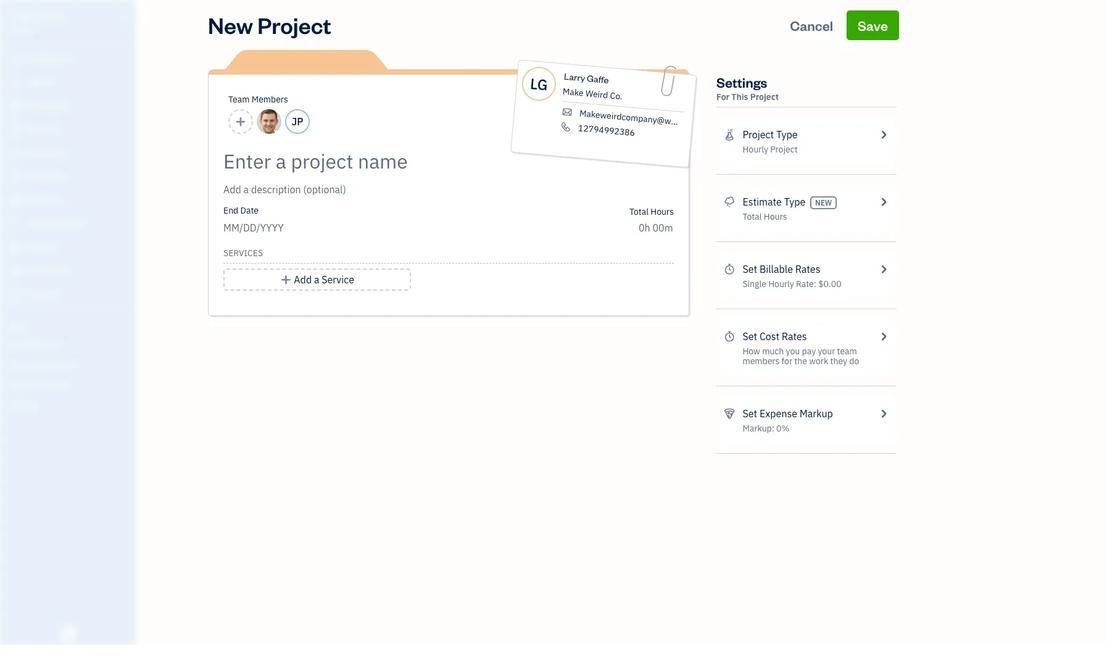 Task type: describe. For each thing, give the bounding box(es) containing it.
expense image
[[8, 171, 23, 183]]

project inside settings for this project
[[751, 91, 779, 103]]

turtle
[[10, 11, 45, 23]]

Project Description text field
[[224, 182, 563, 197]]

service
[[322, 274, 354, 286]]

set billable rates
[[743, 263, 821, 275]]

team members image
[[9, 340, 132, 350]]

set for set cost rates
[[743, 330, 758, 343]]

how much you pay your team members for the work they do
[[743, 346, 860, 367]]

chevronright image for set cost rates
[[878, 329, 890, 344]]

project type
[[743, 128, 798, 141]]

add team member image
[[235, 114, 247, 129]]

0 horizontal spatial hourly
[[743, 144, 769, 155]]

1 horizontal spatial hours
[[764, 211, 788, 222]]

a
[[314, 274, 320, 286]]

pay
[[803, 346, 816, 357]]

items and services image
[[9, 359, 132, 369]]

end date
[[224, 205, 259, 216]]

:
[[814, 279, 817, 290]]

settings image
[[9, 399, 132, 409]]

you
[[786, 346, 801, 357]]

single hourly rate : $0.00
[[743, 279, 842, 290]]

12794992386
[[578, 122, 636, 138]]

report image
[[8, 288, 23, 301]]

chevronright image for set billable rates
[[878, 262, 890, 277]]

lg
[[530, 73, 549, 94]]

estimate type
[[743, 196, 806, 208]]

larry
[[564, 70, 586, 84]]

add
[[294, 274, 312, 286]]

billable
[[760, 263, 793, 275]]

$0.00
[[819, 279, 842, 290]]

0 horizontal spatial hours
[[651, 206, 674, 217]]

type for project type
[[777, 128, 798, 141]]

save button
[[847, 10, 900, 40]]

estimate image
[[8, 101, 23, 113]]

cancel button
[[779, 10, 845, 40]]

members
[[743, 356, 780, 367]]

for
[[782, 356, 793, 367]]

rates for set cost rates
[[782, 330, 807, 343]]

type for estimate type
[[785, 196, 806, 208]]

invoice image
[[8, 124, 23, 136]]

timetracking image
[[724, 262, 736, 277]]

chevronright image for estimate type
[[878, 195, 890, 209]]

much
[[763, 346, 784, 357]]

single
[[743, 279, 767, 290]]

settings for this project
[[717, 73, 779, 103]]

larry gaffe make weird co.
[[563, 70, 623, 102]]

Project Name text field
[[224, 149, 563, 174]]

chart image
[[8, 265, 23, 277]]

new project
[[208, 10, 331, 40]]

set for set billable rates
[[743, 263, 758, 275]]

end
[[224, 205, 239, 216]]

plus image
[[280, 272, 292, 287]]

cancel
[[791, 17, 834, 34]]

markup: 0%
[[743, 423, 790, 434]]

bank connections image
[[9, 379, 132, 389]]

rates for set billable rates
[[796, 263, 821, 275]]

team members
[[228, 94, 288, 105]]

save
[[858, 17, 889, 34]]

expense
[[760, 408, 798, 420]]

payment image
[[8, 148, 23, 160]]

makeweirdcompany@weird.co
[[579, 108, 698, 129]]

apps image
[[9, 320, 132, 330]]

chevronright image
[[878, 127, 890, 142]]

0 horizontal spatial total
[[630, 206, 649, 217]]

new
[[208, 10, 253, 40]]



Task type: locate. For each thing, give the bounding box(es) containing it.
for
[[717, 91, 730, 103]]

type
[[777, 128, 798, 141], [785, 196, 806, 208]]

hourly down the set billable rates
[[769, 279, 795, 290]]

the
[[795, 356, 808, 367]]

add a service
[[294, 274, 354, 286]]

type left new
[[785, 196, 806, 208]]

total hours down estimate
[[743, 211, 788, 222]]

set up markup:
[[743, 408, 758, 420]]

End date in  format text field
[[224, 222, 374, 234]]

2 vertical spatial set
[[743, 408, 758, 420]]

co.
[[610, 90, 623, 102]]

chevronright image for set expense markup
[[878, 406, 890, 421]]

add a service button
[[224, 269, 411, 291]]

1 vertical spatial rates
[[782, 330, 807, 343]]

rates up you
[[782, 330, 807, 343]]

2 chevronright image from the top
[[878, 262, 890, 277]]

hours down "estimate type"
[[764, 211, 788, 222]]

set
[[743, 263, 758, 275], [743, 330, 758, 343], [743, 408, 758, 420]]

services
[[224, 248, 263, 259]]

hourly
[[743, 144, 769, 155], [769, 279, 795, 290]]

inc
[[48, 11, 65, 23]]

team
[[228, 94, 250, 105]]

set for set expense markup
[[743, 408, 758, 420]]

your
[[818, 346, 836, 357]]

type up "hourly project"
[[777, 128, 798, 141]]

total hours up hourly budget text field
[[630, 206, 674, 217]]

work
[[810, 356, 829, 367]]

3 chevronright image from the top
[[878, 329, 890, 344]]

1 horizontal spatial total
[[743, 211, 762, 222]]

markup:
[[743, 423, 775, 434]]

owner
[[10, 25, 33, 34]]

1 vertical spatial type
[[785, 196, 806, 208]]

phone image
[[560, 121, 573, 132]]

set up single
[[743, 263, 758, 275]]

main element
[[0, 0, 167, 645]]

set cost rates
[[743, 330, 807, 343]]

money image
[[8, 241, 23, 254]]

0 horizontal spatial total hours
[[630, 206, 674, 217]]

new
[[816, 198, 833, 207]]

project image
[[8, 195, 23, 207]]

1 chevronright image from the top
[[878, 195, 890, 209]]

total
[[630, 206, 649, 217], [743, 211, 762, 222]]

hourly project
[[743, 144, 798, 155]]

4 chevronright image from the top
[[878, 406, 890, 421]]

client image
[[8, 77, 23, 90]]

total hours
[[630, 206, 674, 217], [743, 211, 788, 222]]

this
[[732, 91, 749, 103]]

members
[[252, 94, 288, 105]]

how
[[743, 346, 761, 357]]

date
[[241, 205, 259, 216]]

cost
[[760, 330, 780, 343]]

team
[[838, 346, 858, 357]]

markup
[[800, 408, 834, 420]]

1 set from the top
[[743, 263, 758, 275]]

0 vertical spatial type
[[777, 128, 798, 141]]

settings
[[717, 73, 768, 91]]

envelope image
[[561, 107, 574, 118]]

timer image
[[8, 218, 23, 230]]

estimates image
[[724, 195, 736, 209]]

timetracking image
[[724, 329, 736, 344]]

0 vertical spatial rates
[[796, 263, 821, 275]]

do
[[850, 356, 860, 367]]

set up how
[[743, 330, 758, 343]]

they
[[831, 356, 848, 367]]

projects image
[[724, 127, 736, 142]]

hours up hourly budget text field
[[651, 206, 674, 217]]

rates up "rate"
[[796, 263, 821, 275]]

rate
[[797, 279, 814, 290]]

project
[[258, 10, 331, 40], [751, 91, 779, 103], [743, 128, 774, 141], [771, 144, 798, 155]]

freshbooks image
[[58, 626, 78, 640]]

0 vertical spatial set
[[743, 263, 758, 275]]

hours
[[651, 206, 674, 217], [764, 211, 788, 222]]

Hourly Budget text field
[[639, 222, 674, 234]]

0 vertical spatial hourly
[[743, 144, 769, 155]]

jp
[[292, 115, 303, 128]]

dashboard image
[[8, 54, 23, 66]]

1 horizontal spatial hourly
[[769, 279, 795, 290]]

0%
[[777, 423, 790, 434]]

expenses image
[[724, 406, 736, 421]]

chevronright image
[[878, 195, 890, 209], [878, 262, 890, 277], [878, 329, 890, 344], [878, 406, 890, 421]]

3 set from the top
[[743, 408, 758, 420]]

estimate
[[743, 196, 782, 208]]

weird
[[585, 88, 609, 101]]

set expense markup
[[743, 408, 834, 420]]

hourly down project type
[[743, 144, 769, 155]]

1 horizontal spatial total hours
[[743, 211, 788, 222]]

1 vertical spatial set
[[743, 330, 758, 343]]

gaffe
[[587, 72, 610, 86]]

1 vertical spatial hourly
[[769, 279, 795, 290]]

2 set from the top
[[743, 330, 758, 343]]

turtle inc owner
[[10, 11, 65, 34]]

total down estimate
[[743, 211, 762, 222]]

total up hourly budget text field
[[630, 206, 649, 217]]

rates
[[796, 263, 821, 275], [782, 330, 807, 343]]

make
[[563, 86, 584, 99]]



Task type: vqa. For each thing, say whether or not it's contained in the screenshot.
Items inside the "link"
no



